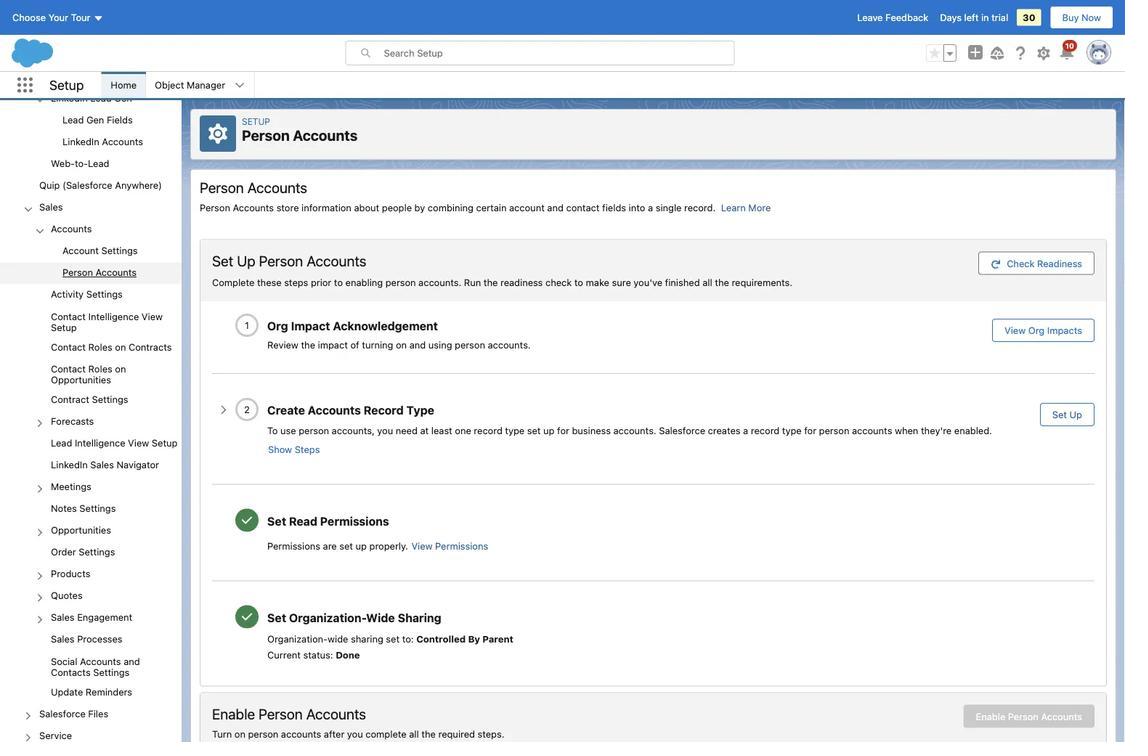 Task type: locate. For each thing, give the bounding box(es) containing it.
salesforce down update
[[39, 708, 86, 719]]

group containing accounts
[[0, 219, 182, 704]]

the right run
[[484, 277, 498, 288]]

person up "steps"
[[299, 425, 329, 436]]

1 horizontal spatial salesforce
[[659, 425, 705, 436]]

set up person accounts
[[212, 252, 367, 269]]

0 vertical spatial a
[[648, 202, 653, 213]]

0 horizontal spatial you
[[347, 729, 363, 740]]

0 vertical spatial intelligence
[[88, 311, 139, 322]]

progress bar
[[235, 509, 259, 532], [235, 606, 259, 629]]

type right one at left bottom
[[505, 425, 525, 436]]

1 horizontal spatial org
[[1029, 325, 1045, 336]]

accounts inside the linkedin lead gen tree item
[[102, 136, 143, 147]]

1 contact from the top
[[51, 311, 86, 322]]

person inside 'enable person accounts turn on person accounts after you complete all the required steps.'
[[259, 705, 303, 722]]

use
[[280, 425, 296, 436]]

buy
[[1063, 12, 1079, 23]]

view org impacts button
[[992, 319, 1095, 342]]

roles inside "contact roles on opportunities"
[[88, 363, 112, 374]]

1 horizontal spatial for
[[804, 425, 817, 436]]

social
[[51, 656, 77, 667]]

0 horizontal spatial salesforce
[[39, 708, 86, 719]]

org up review
[[267, 319, 288, 333]]

0 horizontal spatial accounts
[[281, 729, 321, 740]]

settings for contract settings
[[92, 394, 128, 405]]

1 vertical spatial linkedin
[[62, 136, 99, 147]]

0 horizontal spatial and
[[124, 656, 140, 667]]

person inside setup person accounts
[[242, 127, 290, 144]]

organization- up current
[[267, 634, 328, 645]]

settings up reminders
[[93, 667, 130, 678]]

1 horizontal spatial a
[[743, 425, 748, 436]]

the left required
[[422, 729, 436, 740]]

meetings link
[[51, 481, 91, 494]]

linkedin
[[51, 92, 88, 103], [62, 136, 99, 147], [51, 459, 88, 470]]

lead down linkedin accounts link
[[88, 158, 109, 169]]

order settings link
[[51, 547, 115, 560]]

person right using
[[455, 339, 485, 350]]

intelligence
[[88, 311, 139, 322], [75, 437, 125, 448]]

settings down opportunities link
[[79, 547, 115, 558]]

org inside org impact acknowledgement review the impact of turning on and using person accounts.
[[267, 319, 288, 333]]

accounts
[[293, 127, 358, 144], [102, 136, 143, 147], [247, 179, 307, 196], [233, 202, 274, 213], [51, 223, 92, 234], [307, 252, 367, 269], [96, 267, 137, 278], [308, 404, 361, 417], [80, 656, 121, 667], [306, 705, 366, 722]]

group containing linkedin lead gen
[[0, 0, 182, 175]]

object manager link
[[146, 72, 234, 98]]

up left business
[[543, 425, 555, 436]]

accounts down account settings link
[[96, 267, 137, 278]]

group for linkedin lead gen
[[0, 110, 182, 153]]

view inside contact intelligence view setup
[[142, 311, 163, 322]]

0 vertical spatial up
[[543, 425, 555, 436]]

you right after
[[347, 729, 363, 740]]

0 vertical spatial progress bar
[[235, 509, 259, 532]]

0 vertical spatial and
[[547, 202, 564, 213]]

accounts. right business
[[614, 425, 657, 436]]

2 complete image from the top
[[241, 606, 253, 629]]

linkedin up lead gen fields
[[51, 92, 88, 103]]

impact
[[291, 319, 330, 333]]

sharing
[[398, 611, 441, 625]]

and left contact
[[547, 202, 564, 213]]

up for set up
[[1070, 409, 1082, 420]]

1 horizontal spatial set
[[386, 634, 400, 645]]

organization-
[[289, 611, 366, 625], [267, 634, 328, 645]]

lead inside sales "tree item"
[[51, 437, 72, 448]]

roles
[[88, 341, 112, 352], [88, 363, 112, 374]]

1 vertical spatial you
[[347, 729, 363, 740]]

and up reminders
[[124, 656, 140, 667]]

wide
[[328, 634, 348, 645]]

fields
[[107, 114, 133, 125]]

linkedin for linkedin lead gen
[[51, 92, 88, 103]]

1 roles from the top
[[88, 341, 112, 352]]

meetings
[[51, 481, 91, 492]]

setup inside setup person accounts
[[242, 116, 270, 126]]

quotes
[[51, 590, 83, 601]]

web-to-lead
[[51, 158, 109, 169]]

settings up person accounts
[[101, 245, 138, 256]]

roles down contact intelligence view setup
[[88, 341, 112, 352]]

1 vertical spatial up
[[356, 541, 367, 551]]

2
[[244, 404, 250, 415]]

steps.
[[478, 729, 505, 740]]

accounts. down complete these steps prior to enabling person accounts. run the readiness check to make sure you've finished all the requirements.
[[488, 339, 531, 350]]

the inside 'enable person accounts turn on person accounts after you complete all the required steps.'
[[422, 729, 436, 740]]

complete
[[212, 277, 255, 288]]

intelligence up linkedin sales navigator
[[75, 437, 125, 448]]

linkedin up the 'meetings'
[[51, 459, 88, 470]]

1 vertical spatial up
[[1070, 409, 1082, 420]]

sales down quip
[[39, 202, 63, 212]]

and inside social accounts and contacts settings
[[124, 656, 140, 667]]

quip (salesforce anywhere)
[[39, 180, 162, 191]]

2 horizontal spatial and
[[547, 202, 564, 213]]

1 vertical spatial progress bar
[[235, 606, 259, 629]]

accounts inside 'enable person accounts turn on person accounts after you complete all the required steps.'
[[306, 705, 366, 722]]

1 horizontal spatial all
[[703, 277, 712, 288]]

1 progress bar from the top
[[235, 509, 259, 532]]

sales for 'sales' link
[[39, 202, 63, 212]]

contact up "contact roles on opportunities"
[[51, 341, 86, 352]]

record right one at left bottom
[[474, 425, 503, 436]]

setup inside contact intelligence view setup
[[51, 322, 77, 333]]

the down the impact
[[301, 339, 315, 350]]

1 vertical spatial intelligence
[[75, 437, 125, 448]]

acknowledgement
[[333, 319, 438, 333]]

1 horizontal spatial up
[[1070, 409, 1082, 420]]

accounts up information on the left of page
[[293, 127, 358, 144]]

1 complete image from the top
[[241, 509, 253, 532]]

leave feedback
[[857, 12, 929, 23]]

contact inside "contact roles on opportunities"
[[51, 363, 86, 374]]

sales tree item
[[0, 197, 182, 704]]

set left to:
[[386, 634, 400, 645]]

3 contact from the top
[[51, 363, 86, 374]]

gen down linkedin lead gen link
[[86, 114, 104, 125]]

1 horizontal spatial up
[[543, 425, 555, 436]]

0 vertical spatial up
[[237, 252, 255, 269]]

roles for opportunities
[[88, 363, 112, 374]]

quip
[[39, 180, 60, 191]]

0 horizontal spatial gen
[[86, 114, 104, 125]]

contact up contract
[[51, 363, 86, 374]]

anywhere)
[[115, 180, 162, 191]]

sales down quotes link at the bottom left of page
[[51, 612, 75, 623]]

1 horizontal spatial gen
[[114, 92, 132, 103]]

accounts up accounts,
[[308, 404, 361, 417]]

1 vertical spatial gen
[[86, 114, 104, 125]]

0 vertical spatial all
[[703, 277, 712, 288]]

0 horizontal spatial accounts.
[[419, 277, 462, 288]]

by
[[415, 202, 425, 213]]

accounts left after
[[281, 729, 321, 740]]

to left the make
[[575, 277, 583, 288]]

on right turning
[[396, 339, 407, 350]]

for
[[557, 425, 569, 436], [804, 425, 817, 436]]

settings for order settings
[[79, 547, 115, 558]]

opportunities up contract settings
[[51, 374, 111, 385]]

0 vertical spatial accounts.
[[419, 277, 462, 288]]

quotes link
[[51, 590, 83, 603]]

gen down "home"
[[114, 92, 132, 103]]

intelligence inside lead intelligence view setup link
[[75, 437, 125, 448]]

accounts down processes
[[80, 656, 121, 667]]

2 vertical spatial linkedin
[[51, 459, 88, 470]]

0 vertical spatial roles
[[88, 341, 112, 352]]

complete
[[366, 729, 407, 740]]

0 vertical spatial complete image
[[241, 509, 253, 532]]

contact inside contact intelligence view setup
[[51, 311, 86, 322]]

0 vertical spatial you
[[377, 425, 393, 436]]

days left in trial
[[940, 12, 1008, 23]]

all right finished
[[703, 277, 712, 288]]

update reminders
[[51, 686, 132, 697]]

reminders
[[86, 686, 132, 697]]

you down record
[[377, 425, 393, 436]]

2 for from the left
[[804, 425, 817, 436]]

0 horizontal spatial a
[[648, 202, 653, 213]]

a
[[648, 202, 653, 213], [743, 425, 748, 436]]

roles down contact roles on contracts link on the left of page
[[88, 363, 112, 374]]

group for accounts
[[0, 241, 182, 285]]

0 horizontal spatial all
[[409, 729, 419, 740]]

settings down the person accounts 'link'
[[86, 289, 123, 300]]

update reminders link
[[51, 686, 132, 700]]

accounts link
[[51, 223, 92, 237]]

salesforce
[[659, 425, 705, 436], [39, 708, 86, 719]]

group containing lead gen fields
[[0, 110, 182, 153]]

accounts. left run
[[419, 277, 462, 288]]

linkedin up 'to-'
[[62, 136, 99, 147]]

impact
[[318, 339, 348, 350]]

navigator
[[117, 459, 159, 470]]

to right prior
[[334, 277, 343, 288]]

intelligence up contact roles on contracts
[[88, 311, 139, 322]]

enable
[[212, 705, 255, 722]]

accounts.
[[419, 277, 462, 288], [488, 339, 531, 350], [614, 425, 657, 436]]

of
[[351, 339, 359, 350]]

0 vertical spatial accounts
[[852, 425, 892, 436]]

set read permissions
[[267, 514, 389, 528]]

settings up opportunities link
[[79, 503, 116, 514]]

1 vertical spatial accounts
[[281, 729, 321, 740]]

settings inside accounts tree item
[[101, 245, 138, 256]]

on right turn
[[235, 729, 245, 740]]

settings down contact roles on opportunities link
[[92, 394, 128, 405]]

1 vertical spatial accounts.
[[488, 339, 531, 350]]

type right creates
[[782, 425, 802, 436]]

set right are
[[339, 541, 353, 551]]

trial
[[992, 12, 1008, 23]]

2 vertical spatial contact
[[51, 363, 86, 374]]

1 vertical spatial opportunities
[[51, 525, 111, 536]]

1 vertical spatial organization-
[[267, 634, 328, 645]]

0 horizontal spatial up
[[237, 252, 255, 269]]

0 horizontal spatial for
[[557, 425, 569, 436]]

view left impacts
[[1005, 325, 1026, 336]]

combining
[[428, 202, 474, 213]]

1 horizontal spatial record
[[751, 425, 780, 436]]

intelligence inside contact intelligence view setup
[[88, 311, 139, 322]]

sales engagement link
[[51, 612, 132, 625]]

to use person accounts, you need at least one record type set up for business accounts. salesforce creates a record type for person accounts when they're enabled.
[[267, 425, 992, 436]]

sales for sales processes
[[51, 634, 75, 645]]

lead down forecasts link
[[51, 437, 72, 448]]

2 vertical spatial and
[[124, 656, 140, 667]]

1 opportunities from the top
[[51, 374, 111, 385]]

group
[[0, 0, 182, 175], [926, 44, 957, 62], [0, 110, 182, 153], [0, 219, 182, 704], [0, 241, 182, 285]]

products link
[[51, 568, 90, 582]]

settings inside "link"
[[79, 547, 115, 558]]

days
[[940, 12, 962, 23]]

person
[[242, 127, 290, 144], [200, 179, 244, 196], [200, 202, 230, 213], [259, 252, 303, 269], [62, 267, 93, 278], [259, 705, 303, 722]]

learn
[[721, 202, 746, 213]]

sales for sales engagement
[[51, 612, 75, 623]]

2 vertical spatial accounts.
[[614, 425, 657, 436]]

in
[[981, 12, 989, 23]]

a right into on the top of the page
[[648, 202, 653, 213]]

to:
[[402, 634, 414, 645]]

accounts inside social accounts and contacts settings
[[80, 656, 121, 667]]

0 horizontal spatial org
[[267, 319, 288, 333]]

2 opportunities from the top
[[51, 525, 111, 536]]

2 contact from the top
[[51, 341, 86, 352]]

activity settings
[[51, 289, 123, 300]]

and left using
[[410, 339, 426, 350]]

parent
[[483, 634, 514, 645]]

person inside 'link'
[[62, 267, 93, 278]]

1 vertical spatial a
[[743, 425, 748, 436]]

1 vertical spatial roles
[[88, 363, 112, 374]]

0 vertical spatial contact
[[51, 311, 86, 322]]

1 vertical spatial and
[[410, 339, 426, 350]]

2 record from the left
[[751, 425, 780, 436]]

accounts left the when
[[852, 425, 892, 436]]

sales up social
[[51, 634, 75, 645]]

1 vertical spatial all
[[409, 729, 419, 740]]

opportunities link
[[51, 525, 111, 538]]

2 horizontal spatial accounts.
[[614, 425, 657, 436]]

person accounts element
[[190, 169, 1117, 742]]

person accounts
[[62, 267, 137, 278]]

up for set up person accounts
[[237, 252, 255, 269]]

contact roles on opportunities link
[[51, 363, 182, 385]]

0 horizontal spatial record
[[474, 425, 503, 436]]

person right "enabling"
[[386, 277, 416, 288]]

group containing account settings
[[0, 241, 182, 285]]

person down enable
[[248, 729, 278, 740]]

person
[[386, 277, 416, 288], [455, 339, 485, 350], [299, 425, 329, 436], [819, 425, 850, 436], [248, 729, 278, 740]]

lead intelligence view setup
[[51, 437, 178, 448]]

at
[[420, 425, 429, 436]]

linkedin inside sales "tree item"
[[51, 459, 88, 470]]

salesforce inside person accounts element
[[659, 425, 705, 436]]

opportunities down notes settings link
[[51, 525, 111, 536]]

accounts. inside org impact acknowledgement review the impact of turning on and using person accounts.
[[488, 339, 531, 350]]

manager
[[187, 80, 225, 90]]

0 horizontal spatial set
[[339, 541, 353, 551]]

on inside org impact acknowledgement review the impact of turning on and using person accounts.
[[396, 339, 407, 350]]

you
[[377, 425, 393, 436], [347, 729, 363, 740]]

1 horizontal spatial type
[[782, 425, 802, 436]]

gen inside lead gen fields link
[[86, 114, 104, 125]]

social accounts and contacts settings link
[[51, 656, 182, 678]]

2 roles from the top
[[88, 363, 112, 374]]

0 vertical spatial salesforce
[[659, 425, 705, 436]]

salesforce left creates
[[659, 425, 705, 436]]

products
[[51, 568, 90, 579]]

and inside org impact acknowledgement review the impact of turning on and using person accounts.
[[410, 339, 426, 350]]

when
[[895, 425, 919, 436]]

engagement
[[77, 612, 132, 623]]

2 horizontal spatial set
[[527, 425, 541, 436]]

lead gen fields link
[[62, 114, 133, 127]]

current
[[267, 649, 301, 660]]

progress bar for set organization-wide sharing
[[235, 606, 259, 629]]

all right "complete" in the left bottom of the page
[[409, 729, 419, 740]]

enabling
[[346, 277, 383, 288]]

linkedin lead gen tree item
[[0, 88, 182, 153]]

1 vertical spatial salesforce
[[39, 708, 86, 719]]

accounts inside 'enable person accounts turn on person accounts after you complete all the required steps.'
[[281, 729, 321, 740]]

org left impacts
[[1029, 325, 1045, 336]]

view up navigator
[[128, 437, 149, 448]]

accounts up the account
[[51, 223, 92, 234]]

lead down linkedin lead gen link
[[62, 114, 84, 125]]

accounts up after
[[306, 705, 366, 722]]

view up contracts
[[142, 311, 163, 322]]

up left 'properly.'
[[356, 541, 367, 551]]

make
[[586, 277, 609, 288]]

1 horizontal spatial accounts.
[[488, 339, 531, 350]]

2 progress bar from the top
[[235, 606, 259, 629]]

1 horizontal spatial accounts
[[852, 425, 892, 436]]

contact for contact roles on opportunities
[[51, 363, 86, 374]]

on down contact roles on contracts link on the left of page
[[115, 363, 126, 374]]

to
[[334, 277, 343, 288], [575, 277, 583, 288]]

create
[[267, 404, 305, 417]]

lead
[[90, 92, 112, 103], [62, 114, 84, 125], [88, 158, 109, 169], [51, 437, 72, 448]]

complete image
[[241, 509, 253, 532], [241, 606, 253, 629]]

1 horizontal spatial to
[[575, 277, 583, 288]]

a right creates
[[743, 425, 748, 436]]

set left business
[[527, 425, 541, 436]]

1 vertical spatial complete image
[[241, 606, 253, 629]]

2 vertical spatial set
[[386, 634, 400, 645]]

all inside 'enable person accounts turn on person accounts after you complete all the required steps.'
[[409, 729, 419, 740]]

0 horizontal spatial type
[[505, 425, 525, 436]]

0 vertical spatial linkedin
[[51, 92, 88, 103]]

are
[[323, 541, 337, 551]]

0 horizontal spatial up
[[356, 541, 367, 551]]

notes settings link
[[51, 503, 116, 516]]

0 horizontal spatial to
[[334, 277, 343, 288]]

organization- up wide
[[289, 611, 366, 625]]

record right creates
[[751, 425, 780, 436]]

accounts down fields
[[102, 136, 143, 147]]

settings for account settings
[[101, 245, 138, 256]]

you inside 'enable person accounts turn on person accounts after you complete all the required steps.'
[[347, 729, 363, 740]]

0 vertical spatial opportunities
[[51, 374, 111, 385]]

1 vertical spatial contact
[[51, 341, 86, 352]]

contact intelligence view setup
[[51, 311, 163, 333]]

person accounts person accounts store information about people by combining certain account and contact fields into a single record. learn more
[[200, 179, 771, 213]]

0 vertical spatial gen
[[114, 92, 132, 103]]

1 horizontal spatial and
[[410, 339, 426, 350]]

set up link
[[1053, 404, 1082, 426]]

contact down activity
[[51, 311, 86, 322]]



Task type: describe. For each thing, give the bounding box(es) containing it.
set for set organization-wide sharing
[[267, 611, 286, 625]]

run
[[464, 277, 481, 288]]

record
[[364, 404, 404, 417]]

service
[[39, 730, 72, 741]]

view permissions link
[[411, 535, 488, 557]]

view right 'properly.'
[[411, 541, 433, 551]]

show steps
[[268, 444, 320, 455]]

organization- inside organization-wide sharing set to: controlled by parent current status: done
[[267, 634, 328, 645]]

activity settings link
[[51, 289, 123, 302]]

order settings
[[51, 547, 115, 558]]

1 for from the left
[[557, 425, 569, 436]]

you've
[[634, 277, 663, 288]]

contact
[[566, 202, 600, 213]]

accounts inside 'link'
[[96, 267, 137, 278]]

set inside organization-wide sharing set to: controlled by parent current status: done
[[386, 634, 400, 645]]

they're
[[921, 425, 952, 436]]

accounts up store
[[247, 179, 307, 196]]

status:
[[303, 649, 333, 660]]

settings for notes settings
[[79, 503, 116, 514]]

impacts
[[1047, 325, 1082, 336]]

the right finished
[[715, 277, 729, 288]]

linkedin accounts link
[[62, 136, 143, 149]]

salesforce files
[[39, 708, 108, 719]]

home link
[[102, 72, 145, 98]]

roles for contracts
[[88, 341, 112, 352]]

information
[[302, 202, 352, 213]]

10 button
[[1058, 40, 1077, 62]]

steps
[[284, 277, 308, 288]]

gen inside linkedin lead gen link
[[114, 92, 132, 103]]

1 to from the left
[[334, 277, 343, 288]]

people
[[382, 202, 412, 213]]

wide
[[366, 611, 395, 625]]

leave
[[857, 12, 883, 23]]

files
[[88, 708, 108, 719]]

org inside button
[[1029, 325, 1045, 336]]

set up
[[1053, 409, 1082, 420]]

group for sales
[[0, 219, 182, 704]]

quip (salesforce anywhere) link
[[39, 180, 162, 193]]

finished
[[665, 277, 700, 288]]

contact roles on contracts
[[51, 341, 172, 352]]

complete image for set organization-wide sharing
[[241, 606, 253, 629]]

linkedin for linkedin accounts
[[62, 136, 99, 147]]

1 vertical spatial set
[[339, 541, 353, 551]]

person inside 'enable person accounts turn on person accounts after you complete all the required steps.'
[[248, 729, 278, 740]]

contacts
[[51, 667, 91, 678]]

org impact acknowledgement review the impact of turning on and using person accounts.
[[267, 319, 531, 350]]

0 vertical spatial organization-
[[289, 611, 366, 625]]

set for set up person accounts
[[212, 252, 233, 269]]

turn
[[212, 729, 232, 740]]

sharing
[[351, 634, 383, 645]]

the inside org impact acknowledgement review the impact of turning on and using person accounts.
[[301, 339, 315, 350]]

linkedin sales navigator link
[[51, 459, 159, 472]]

1 type from the left
[[505, 425, 525, 436]]

progress bar for set read permissions
[[235, 509, 259, 532]]

complete image for set read permissions
[[241, 509, 253, 532]]

prior
[[311, 277, 331, 288]]

accounts tree item
[[0, 219, 182, 285]]

home
[[111, 80, 137, 90]]

permissions are set up properly. view permissions
[[267, 541, 488, 551]]

web-
[[51, 158, 75, 169]]

order
[[51, 547, 76, 558]]

1 record from the left
[[474, 425, 503, 436]]

contact roles on opportunities
[[51, 363, 126, 385]]

social accounts and contacts settings
[[51, 656, 140, 678]]

using
[[429, 339, 452, 350]]

about
[[354, 202, 379, 213]]

check
[[1007, 258, 1035, 269]]

sales link
[[39, 202, 63, 215]]

a inside person accounts person accounts store information about people by combining certain account and contact fields into a single record. learn more
[[648, 202, 653, 213]]

into
[[629, 202, 645, 213]]

now
[[1082, 12, 1101, 23]]

choose your tour
[[12, 12, 90, 23]]

2 type from the left
[[782, 425, 802, 436]]

sales processes link
[[51, 634, 122, 647]]

person inside org impact acknowledgement review the impact of turning on and using person accounts.
[[455, 339, 485, 350]]

view org impacts
[[1005, 325, 1082, 336]]

accounts up prior
[[307, 252, 367, 269]]

person accounts tree item
[[0, 263, 182, 285]]

web-to-lead link
[[51, 158, 109, 171]]

linkedin for linkedin sales navigator
[[51, 459, 88, 470]]

controlled
[[416, 634, 466, 645]]

sales down lead intelligence view setup link
[[90, 459, 114, 470]]

account settings link
[[62, 245, 138, 258]]

and inside person accounts person accounts store information about people by combining certain account and contact fields into a single record. learn more
[[547, 202, 564, 213]]

lead gen fields
[[62, 114, 133, 125]]

account
[[62, 245, 99, 256]]

contact intelligence view setup link
[[51, 311, 182, 333]]

linkedin lead gen link
[[51, 92, 132, 105]]

salesforce inside "link"
[[39, 708, 86, 719]]

contact for contact roles on contracts
[[51, 341, 86, 352]]

accounts left store
[[233, 202, 274, 213]]

after
[[324, 729, 345, 740]]

readiness
[[501, 277, 543, 288]]

lead up lead gen fields
[[90, 92, 112, 103]]

intelligence for contact
[[88, 311, 139, 322]]

record.
[[684, 202, 716, 213]]

Search Setup text field
[[384, 41, 734, 65]]

set for set read permissions
[[267, 514, 286, 528]]

on inside 'enable person accounts turn on person accounts after you complete all the required steps.'
[[235, 729, 245, 740]]

sales engagement
[[51, 612, 132, 623]]

sales processes
[[51, 634, 122, 645]]

intelligence for lead
[[75, 437, 125, 448]]

account settings
[[62, 245, 138, 256]]

set for set up
[[1053, 409, 1067, 420]]

view inside button
[[1005, 325, 1026, 336]]

2 to from the left
[[575, 277, 583, 288]]

lead intelligence view setup link
[[51, 437, 178, 450]]

notes settings
[[51, 503, 116, 514]]

enabled.
[[954, 425, 992, 436]]

0 vertical spatial set
[[527, 425, 541, 436]]

read
[[289, 514, 317, 528]]

30
[[1023, 12, 1036, 23]]

your
[[48, 12, 68, 23]]

on inside "contact roles on opportunities"
[[115, 363, 126, 374]]

learn more link
[[721, 202, 771, 213]]

opportunities inside "contact roles on opportunities"
[[51, 374, 111, 385]]

tour
[[71, 12, 90, 23]]

check readiness
[[1007, 258, 1082, 269]]

properly.
[[369, 541, 408, 551]]

linkedin accounts
[[62, 136, 143, 147]]

person left the when
[[819, 425, 850, 436]]

settings for activity settings
[[86, 289, 123, 300]]

settings inside social accounts and contacts settings
[[93, 667, 130, 678]]

required
[[438, 729, 475, 740]]

accounts inside setup person accounts
[[293, 127, 358, 144]]

1 horizontal spatial you
[[377, 425, 393, 436]]

show
[[268, 444, 292, 455]]

create accounts record type
[[267, 404, 434, 417]]

contact for contact intelligence view setup
[[51, 311, 86, 322]]

contract
[[51, 394, 89, 405]]

on down contact intelligence view setup link
[[115, 341, 126, 352]]

turning
[[362, 339, 393, 350]]



Task type: vqa. For each thing, say whether or not it's contained in the screenshot.
Installed Packages link
no



